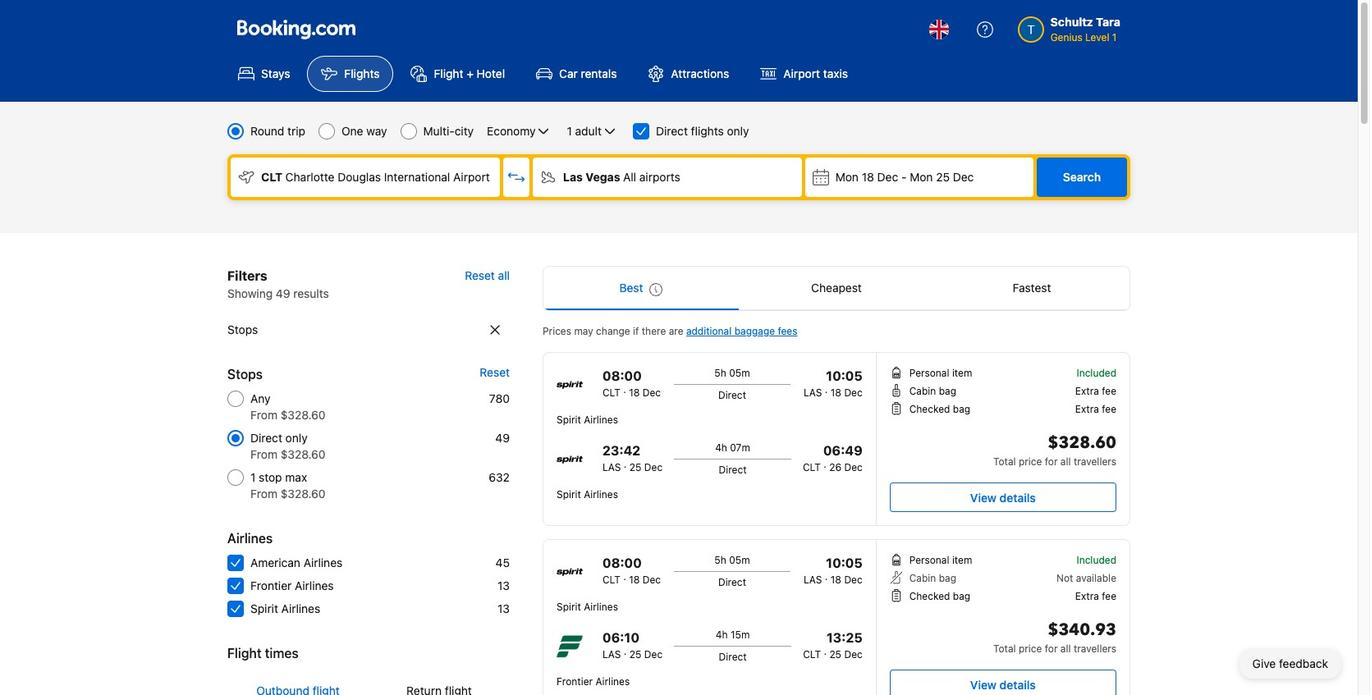 Task type: locate. For each thing, give the bounding box(es) containing it.
05m up 15m
[[730, 554, 750, 567]]

. inside 13:25 clt . 25 dec
[[824, 646, 827, 658]]

25 right -
[[937, 170, 950, 184]]

49 left results
[[276, 287, 290, 301]]

0 vertical spatial total
[[994, 456, 1016, 468]]

2 horizontal spatial 1
[[1113, 31, 1117, 44]]

extra for $328.60
[[1076, 403, 1100, 416]]

showing 49 results
[[228, 287, 329, 301]]

2 travellers from the top
[[1074, 643, 1117, 655]]

1 vertical spatial stops
[[228, 367, 263, 382]]

0 vertical spatial 10:05 las . 18 dec
[[804, 369, 863, 399]]

0 vertical spatial reset
[[465, 269, 495, 283]]

5h 05m
[[715, 367, 750, 379], [715, 554, 750, 567]]

05m for $340.93
[[730, 554, 750, 567]]

1 left stop
[[251, 471, 256, 485]]

1 inside 1 stop max from $328.60
[[251, 471, 256, 485]]

1 vertical spatial 13
[[498, 602, 510, 616]]

26
[[830, 462, 842, 474]]

1 vertical spatial checked
[[910, 591, 951, 603]]

1 vertical spatial reset
[[480, 366, 510, 379]]

0 vertical spatial frontier airlines
[[251, 579, 334, 593]]

american
[[251, 556, 301, 570]]

1 vertical spatial travellers
[[1074, 643, 1117, 655]]

from up stop
[[251, 448, 278, 462]]

1 vertical spatial included
[[1077, 554, 1117, 567]]

0 horizontal spatial 1
[[251, 471, 256, 485]]

0 vertical spatial frontier
[[251, 579, 292, 593]]

mon
[[836, 170, 859, 184], [910, 170, 933, 184]]

1 vertical spatial 10:05
[[826, 556, 863, 571]]

1 for 1 adult
[[567, 124, 572, 138]]

1 vertical spatial frontier airlines
[[557, 676, 630, 688]]

stops down 'showing'
[[228, 323, 258, 337]]

checked bag
[[910, 403, 971, 416], [910, 591, 971, 603]]

0 vertical spatial flight
[[434, 67, 464, 80]]

2 included from the top
[[1077, 554, 1117, 567]]

08:00 clt . 18 dec for $328.60
[[603, 369, 661, 399]]

.
[[624, 384, 627, 396], [825, 384, 828, 396], [624, 458, 627, 471], [824, 458, 827, 471], [624, 571, 627, 583], [825, 571, 828, 583], [624, 646, 627, 658], [824, 646, 827, 658]]

only
[[727, 124, 750, 138], [286, 431, 308, 445]]

3 extra fee from the top
[[1076, 591, 1117, 603]]

spirit airlines
[[557, 414, 618, 426], [557, 489, 618, 501], [557, 601, 618, 614], [251, 602, 320, 616]]

1 mon from the left
[[836, 170, 859, 184]]

view details
[[971, 491, 1036, 505], [971, 678, 1036, 692]]

5h down additional
[[715, 367, 727, 379]]

view details button for $328.60
[[890, 483, 1117, 513]]

0 vertical spatial item
[[953, 367, 973, 379]]

1 vertical spatial 05m
[[730, 554, 750, 567]]

only right flights
[[727, 124, 750, 138]]

1 vertical spatial 5h 05m
[[715, 554, 750, 567]]

travellers
[[1074, 456, 1117, 468], [1074, 643, 1117, 655]]

0 vertical spatial 5h 05m
[[715, 367, 750, 379]]

2 personal from the top
[[910, 554, 950, 567]]

2 5h from the top
[[715, 554, 727, 567]]

5h up '4h 15m'
[[715, 554, 727, 567]]

2 vertical spatial from
[[251, 487, 278, 501]]

personal item
[[910, 367, 973, 379], [910, 554, 973, 567]]

4h
[[716, 442, 728, 454], [716, 629, 728, 641]]

0 horizontal spatial only
[[286, 431, 308, 445]]

0 vertical spatial 08:00
[[603, 369, 642, 384]]

1 10:05 from the top
[[826, 369, 863, 384]]

1 vertical spatial only
[[286, 431, 308, 445]]

0 vertical spatial extra
[[1076, 385, 1100, 398]]

spirit airlines up '06:10'
[[557, 601, 618, 614]]

1 vertical spatial extra
[[1076, 403, 1100, 416]]

stays
[[261, 67, 290, 80]]

from inside direct only from $328.60
[[251, 448, 278, 462]]

1 5h from the top
[[715, 367, 727, 379]]

1 05m from the top
[[730, 367, 750, 379]]

all inside $328.60 total price for all travellers
[[1061, 456, 1071, 468]]

mon left -
[[836, 170, 859, 184]]

08:00 clt . 18 dec up '06:10'
[[603, 556, 661, 586]]

4h 07m
[[716, 442, 751, 454]]

1
[[1113, 31, 1117, 44], [567, 124, 572, 138], [251, 471, 256, 485]]

2 vertical spatial fee
[[1102, 591, 1117, 603]]

view details button
[[890, 483, 1117, 513], [890, 670, 1117, 696]]

for inside the $340.93 total price for all travellers
[[1045, 643, 1058, 655]]

stops
[[228, 323, 258, 337], [228, 367, 263, 382]]

tara
[[1097, 15, 1121, 29]]

direct up 4h 07m
[[719, 389, 747, 402]]

stays link
[[224, 56, 304, 92]]

price inside the $340.93 total price for all travellers
[[1019, 643, 1043, 655]]

1 details from the top
[[1000, 491, 1036, 505]]

give
[[1253, 657, 1277, 671]]

1 vertical spatial price
[[1019, 643, 1043, 655]]

2 personal item from the top
[[910, 554, 973, 567]]

3 fee from the top
[[1102, 591, 1117, 603]]

05m for $328.60
[[730, 367, 750, 379]]

10:05 las . 18 dec
[[804, 369, 863, 399], [804, 556, 863, 586]]

2 from from the top
[[251, 448, 278, 462]]

2 4h from the top
[[716, 629, 728, 641]]

1 vertical spatial view details
[[971, 678, 1036, 692]]

1 vertical spatial for
[[1045, 643, 1058, 655]]

4h for $340.93
[[716, 629, 728, 641]]

1 vertical spatial cabin
[[910, 572, 937, 585]]

1 extra from the top
[[1076, 385, 1100, 398]]

reset for reset all
[[465, 269, 495, 283]]

total inside the $340.93 total price for all travellers
[[994, 643, 1016, 655]]

0 vertical spatial 13
[[498, 579, 510, 593]]

25
[[937, 170, 950, 184], [630, 462, 642, 474], [630, 649, 642, 661], [830, 649, 842, 661]]

0 vertical spatial view
[[971, 491, 997, 505]]

personal for $340.93
[[910, 554, 950, 567]]

1 inside schultz tara genius level 1
[[1113, 31, 1117, 44]]

item
[[953, 367, 973, 379], [953, 554, 973, 567]]

reset inside "reset all" button
[[465, 269, 495, 283]]

1 vertical spatial personal
[[910, 554, 950, 567]]

2 08:00 clt . 18 dec from the top
[[603, 556, 661, 586]]

4h left 07m
[[716, 442, 728, 454]]

car rentals
[[559, 67, 617, 80]]

flight left times
[[228, 646, 262, 661]]

0 vertical spatial checked
[[910, 403, 951, 416]]

best image
[[650, 283, 663, 297]]

dec
[[878, 170, 899, 184], [953, 170, 974, 184], [643, 387, 661, 399], [845, 387, 863, 399], [645, 462, 663, 474], [845, 462, 863, 474], [643, 574, 661, 586], [845, 574, 863, 586], [645, 649, 663, 661], [845, 649, 863, 661]]

1 personal from the top
[[910, 367, 950, 379]]

1 travellers from the top
[[1074, 456, 1117, 468]]

10:05 up 06:49 at the bottom of the page
[[826, 369, 863, 384]]

extra fee for $340.93
[[1076, 591, 1117, 603]]

fee
[[1102, 385, 1117, 398], [1102, 403, 1117, 416], [1102, 591, 1117, 603]]

checked bag for $340.93
[[910, 591, 971, 603]]

0 vertical spatial personal item
[[910, 367, 973, 379]]

2 vertical spatial extra
[[1076, 591, 1100, 603]]

1 vertical spatial all
[[1061, 456, 1071, 468]]

08:00 clt . 18 dec down if
[[603, 369, 661, 399]]

1 total from the top
[[994, 456, 1016, 468]]

reset all
[[465, 269, 510, 283]]

06:10 las . 25 dec
[[603, 631, 663, 661]]

extra fee for $328.60
[[1076, 403, 1117, 416]]

checked for $340.93
[[910, 591, 951, 603]]

2 for from the top
[[1045, 643, 1058, 655]]

cheapest
[[812, 281, 862, 295]]

0 vertical spatial from
[[251, 408, 278, 422]]

$328.60 inside 1 stop max from $328.60
[[281, 487, 326, 501]]

spirit airlines down 23:42
[[557, 489, 618, 501]]

total
[[994, 456, 1016, 468], [994, 643, 1016, 655]]

10:05 las . 18 dec up 13:25
[[804, 556, 863, 586]]

0 vertical spatial checked bag
[[910, 403, 971, 416]]

checked for $328.60
[[910, 403, 951, 416]]

08:00 down "change" at the left top of the page
[[603, 369, 642, 384]]

1 vertical spatial extra fee
[[1076, 403, 1117, 416]]

included
[[1077, 367, 1117, 379], [1077, 554, 1117, 567]]

2 view details from the top
[[971, 678, 1036, 692]]

25 down '06:10'
[[630, 649, 642, 661]]

best
[[620, 281, 644, 295]]

only down 'any from $328.60'
[[286, 431, 308, 445]]

2 mon from the left
[[910, 170, 933, 184]]

level
[[1086, 31, 1110, 44]]

las
[[804, 387, 823, 399], [603, 462, 621, 474], [804, 574, 823, 586], [603, 649, 621, 661]]

2 view from the top
[[971, 678, 997, 692]]

18 up '06:10'
[[629, 574, 640, 586]]

frontier airlines
[[251, 579, 334, 593], [557, 676, 630, 688]]

0 vertical spatial cabin bag
[[910, 385, 957, 398]]

2 checked bag from the top
[[910, 591, 971, 603]]

0 vertical spatial price
[[1019, 456, 1043, 468]]

cabin bag
[[910, 385, 957, 398], [910, 572, 957, 585]]

clt
[[261, 170, 283, 184], [603, 387, 621, 399], [803, 462, 821, 474], [603, 574, 621, 586], [803, 649, 821, 661]]

1 cabin from the top
[[910, 385, 937, 398]]

2 item from the top
[[953, 554, 973, 567]]

las inside 23:42 las . 25 dec
[[603, 462, 621, 474]]

included for $340.93
[[1077, 554, 1117, 567]]

1 personal item from the top
[[910, 367, 973, 379]]

1 down tara
[[1113, 31, 1117, 44]]

10:05 las . 18 dec for $328.60
[[804, 369, 863, 399]]

stops up any
[[228, 367, 263, 382]]

clt inside 06:49 clt . 26 dec
[[803, 462, 821, 474]]

airport down city
[[453, 170, 490, 184]]

cabin for $328.60
[[910, 385, 937, 398]]

round
[[251, 124, 285, 138]]

1 for from the top
[[1045, 456, 1058, 468]]

airport left taxis
[[784, 67, 821, 80]]

2 extra fee from the top
[[1076, 403, 1117, 416]]

view details button for $340.93
[[890, 670, 1117, 696]]

1 included from the top
[[1077, 367, 1117, 379]]

for inside $328.60 total price for all travellers
[[1045, 456, 1058, 468]]

flight + hotel
[[434, 67, 505, 80]]

from down any
[[251, 408, 278, 422]]

direct
[[656, 124, 688, 138], [719, 389, 747, 402], [251, 431, 282, 445], [719, 464, 747, 476], [719, 577, 747, 589], [719, 651, 747, 664]]

1 cabin bag from the top
[[910, 385, 957, 398]]

2 details from the top
[[1000, 678, 1036, 692]]

direct up '4h 15m'
[[719, 577, 747, 589]]

+
[[467, 67, 474, 80]]

spirit airlines up times
[[251, 602, 320, 616]]

18
[[862, 170, 875, 184], [629, 387, 640, 399], [831, 387, 842, 399], [629, 574, 640, 586], [831, 574, 842, 586]]

0 vertical spatial details
[[1000, 491, 1036, 505]]

booking.com logo image
[[237, 19, 356, 39], [237, 19, 356, 39]]

price inside $328.60 total price for all travellers
[[1019, 456, 1043, 468]]

1 view details button from the top
[[890, 483, 1117, 513]]

1 vertical spatial 49
[[496, 431, 510, 445]]

0 vertical spatial airport
[[784, 67, 821, 80]]

2 05m from the top
[[730, 554, 750, 567]]

2 cabin bag from the top
[[910, 572, 957, 585]]

cabin bag for $328.60
[[910, 385, 957, 398]]

0 vertical spatial 05m
[[730, 367, 750, 379]]

4h left 15m
[[716, 629, 728, 641]]

0 horizontal spatial frontier
[[251, 579, 292, 593]]

1 vertical spatial 5h
[[715, 554, 727, 567]]

0 horizontal spatial frontier airlines
[[251, 579, 334, 593]]

cabin
[[910, 385, 937, 398], [910, 572, 937, 585]]

2 checked from the top
[[910, 591, 951, 603]]

airports
[[640, 170, 681, 184]]

1 horizontal spatial flight
[[434, 67, 464, 80]]

1 vertical spatial 1
[[567, 124, 572, 138]]

2 total from the top
[[994, 643, 1016, 655]]

las down 23:42
[[603, 462, 621, 474]]

13
[[498, 579, 510, 593], [498, 602, 510, 616]]

view details button down $328.60 total price for all travellers
[[890, 483, 1117, 513]]

2 10:05 from the top
[[826, 556, 863, 571]]

las down '06:10'
[[603, 649, 621, 661]]

1 adult
[[567, 124, 602, 138]]

0 horizontal spatial airport
[[453, 170, 490, 184]]

0 vertical spatial 5h
[[715, 367, 727, 379]]

$328.60 inside direct only from $328.60
[[281, 448, 326, 462]]

extra for $340.93
[[1076, 591, 1100, 603]]

25 inside 13:25 clt . 25 dec
[[830, 649, 842, 661]]

1 vertical spatial frontier
[[557, 676, 593, 688]]

from down stop
[[251, 487, 278, 501]]

city
[[455, 124, 474, 138]]

2 extra from the top
[[1076, 403, 1100, 416]]

1 vertical spatial from
[[251, 448, 278, 462]]

any
[[251, 392, 271, 406]]

25 inside 06:10 las . 25 dec
[[630, 649, 642, 661]]

3 extra from the top
[[1076, 591, 1100, 603]]

1 10:05 las . 18 dec from the top
[[804, 369, 863, 399]]

0 vertical spatial view details button
[[890, 483, 1117, 513]]

1 price from the top
[[1019, 456, 1043, 468]]

23:42
[[603, 444, 641, 458]]

2 fee from the top
[[1102, 403, 1117, 416]]

travellers inside the $340.93 total price for all travellers
[[1074, 643, 1117, 655]]

632
[[489, 471, 510, 485]]

0 horizontal spatial flight
[[228, 646, 262, 661]]

1 08:00 from the top
[[603, 369, 642, 384]]

tab list
[[544, 267, 1130, 311], [228, 670, 510, 696]]

10:05 las . 18 dec for $340.93
[[804, 556, 863, 586]]

all
[[623, 170, 637, 184]]

08:00 up '06:10'
[[603, 556, 642, 571]]

dec inside 06:49 clt . 26 dec
[[845, 462, 863, 474]]

las up 13:25 clt . 25 dec
[[804, 574, 823, 586]]

5h for $340.93
[[715, 554, 727, 567]]

0 vertical spatial fee
[[1102, 385, 1117, 398]]

dec inside 23:42 las . 25 dec
[[645, 462, 663, 474]]

las
[[563, 170, 583, 184]]

fees
[[778, 325, 798, 338]]

1 vertical spatial view details button
[[890, 670, 1117, 696]]

5h 05m for $340.93
[[715, 554, 750, 567]]

0 vertical spatial only
[[727, 124, 750, 138]]

frontier airlines down '06:10'
[[557, 676, 630, 688]]

18 left -
[[862, 170, 875, 184]]

1 horizontal spatial 1
[[567, 124, 572, 138]]

10:05 for $328.60
[[826, 369, 863, 384]]

all inside the $340.93 total price for all travellers
[[1061, 643, 1071, 655]]

1 13 from the top
[[498, 579, 510, 593]]

las up 06:49 clt . 26 dec
[[804, 387, 823, 399]]

0 vertical spatial cabin
[[910, 385, 937, 398]]

1 view details from the top
[[971, 491, 1036, 505]]

0 vertical spatial tab list
[[544, 267, 1130, 311]]

2 vertical spatial all
[[1061, 643, 1071, 655]]

extra
[[1076, 385, 1100, 398], [1076, 403, 1100, 416], [1076, 591, 1100, 603]]

0 vertical spatial 10:05
[[826, 369, 863, 384]]

view details down the $340.93 total price for all travellers
[[971, 678, 1036, 692]]

total inside $328.60 total price for all travellers
[[994, 456, 1016, 468]]

0 vertical spatial 08:00 clt . 18 dec
[[603, 369, 661, 399]]

clt inside 13:25 clt . 25 dec
[[803, 649, 821, 661]]

2 13 from the top
[[498, 602, 510, 616]]

view details for $328.60
[[971, 491, 1036, 505]]

2 view details button from the top
[[890, 670, 1117, 696]]

2 5h 05m from the top
[[715, 554, 750, 567]]

0 horizontal spatial mon
[[836, 170, 859, 184]]

1 vertical spatial fee
[[1102, 403, 1117, 416]]

2 price from the top
[[1019, 643, 1043, 655]]

1 from from the top
[[251, 408, 278, 422]]

0 vertical spatial extra fee
[[1076, 385, 1117, 398]]

2 10:05 las . 18 dec from the top
[[804, 556, 863, 586]]

5h 05m up '4h 15m'
[[715, 554, 750, 567]]

05m
[[730, 367, 750, 379], [730, 554, 750, 567]]

item for $340.93
[[953, 554, 973, 567]]

5h 05m down additional baggage fees link
[[715, 367, 750, 379]]

1 vertical spatial cabin bag
[[910, 572, 957, 585]]

2 08:00 from the top
[[603, 556, 642, 571]]

view details down $328.60 total price for all travellers
[[971, 491, 1036, 505]]

multi-city
[[423, 124, 474, 138]]

details down the $340.93 total price for all travellers
[[1000, 678, 1036, 692]]

personal for $328.60
[[910, 367, 950, 379]]

view
[[971, 491, 997, 505], [971, 678, 997, 692]]

1 vertical spatial total
[[994, 643, 1016, 655]]

10:05 up 13:25
[[826, 556, 863, 571]]

fee for $328.60
[[1102, 403, 1117, 416]]

any from $328.60
[[251, 392, 326, 422]]

1 view from the top
[[971, 491, 997, 505]]

travellers inside $328.60 total price for all travellers
[[1074, 456, 1117, 468]]

item for $328.60
[[953, 367, 973, 379]]

2 vertical spatial 1
[[251, 471, 256, 485]]

price
[[1019, 456, 1043, 468], [1019, 643, 1043, 655]]

18 up 06:49 at the bottom of the page
[[831, 387, 842, 399]]

all
[[498, 269, 510, 283], [1061, 456, 1071, 468], [1061, 643, 1071, 655]]

frontier airlines down american airlines
[[251, 579, 334, 593]]

1 5h 05m from the top
[[715, 367, 750, 379]]

1 4h from the top
[[716, 442, 728, 454]]

1 horizontal spatial 49
[[496, 431, 510, 445]]

direct flights only
[[656, 124, 750, 138]]

1 08:00 clt . 18 dec from the top
[[603, 369, 661, 399]]

1 item from the top
[[953, 367, 973, 379]]

25 for 13:25
[[830, 649, 842, 661]]

1 horizontal spatial mon
[[910, 170, 933, 184]]

details for $328.60
[[1000, 491, 1036, 505]]

1 vertical spatial personal item
[[910, 554, 973, 567]]

1 vertical spatial airport
[[453, 170, 490, 184]]

0 vertical spatial travellers
[[1074, 456, 1117, 468]]

1 checked bag from the top
[[910, 403, 971, 416]]

reset for reset
[[480, 366, 510, 379]]

05m down additional baggage fees link
[[730, 367, 750, 379]]

3 from from the top
[[251, 487, 278, 501]]

flight left +
[[434, 67, 464, 80]]

view details for $340.93
[[971, 678, 1036, 692]]

1 for 1 stop max from $328.60
[[251, 471, 256, 485]]

0 vertical spatial included
[[1077, 367, 1117, 379]]

view for $328.60
[[971, 491, 997, 505]]

1 horizontal spatial tab list
[[544, 267, 1130, 311]]

1 vertical spatial item
[[953, 554, 973, 567]]

fastest
[[1013, 281, 1052, 295]]

personal item for $328.60
[[910, 367, 973, 379]]

1 checked from the top
[[910, 403, 951, 416]]

details down $328.60 total price for all travellers
[[1000, 491, 1036, 505]]

0 horizontal spatial 49
[[276, 287, 290, 301]]

0 vertical spatial personal
[[910, 367, 950, 379]]

1 inside dropdown button
[[567, 124, 572, 138]]

10:05 las . 18 dec up 06:49 at the bottom of the page
[[804, 369, 863, 399]]

0 vertical spatial stops
[[228, 323, 258, 337]]

18 inside popup button
[[862, 170, 875, 184]]

1 vertical spatial flight
[[228, 646, 262, 661]]

1 vertical spatial details
[[1000, 678, 1036, 692]]

25 down 13:25
[[830, 649, 842, 661]]

25 inside 23:42 las . 25 dec
[[630, 462, 642, 474]]

49 down 780
[[496, 431, 510, 445]]

mon right -
[[910, 170, 933, 184]]

5h
[[715, 367, 727, 379], [715, 554, 727, 567]]

. inside 06:10 las . 25 dec
[[624, 646, 627, 658]]

flight for flight times
[[228, 646, 262, 661]]

2 vertical spatial extra fee
[[1076, 591, 1117, 603]]

view details button down the $340.93 total price for all travellers
[[890, 670, 1117, 696]]

0 vertical spatial for
[[1045, 456, 1058, 468]]

1 vertical spatial 10:05 las . 18 dec
[[804, 556, 863, 586]]

flight for flight + hotel
[[434, 67, 464, 80]]

2 cabin from the top
[[910, 572, 937, 585]]

filters
[[228, 269, 268, 283]]

0 horizontal spatial tab list
[[228, 670, 510, 696]]

mon 18 dec - mon 25 dec
[[836, 170, 974, 184]]

las vegas all airports
[[563, 170, 681, 184]]

0 vertical spatial view details
[[971, 491, 1036, 505]]

direct down 'any from $328.60'
[[251, 431, 282, 445]]

1 vertical spatial checked bag
[[910, 591, 971, 603]]

prices
[[543, 325, 572, 338]]

18 up 13:25
[[831, 574, 842, 586]]

1 vertical spatial 08:00
[[603, 556, 642, 571]]

0 vertical spatial 4h
[[716, 442, 728, 454]]

1 left adult at the top
[[567, 124, 572, 138]]

25 down 23:42
[[630, 462, 642, 474]]



Task type: vqa. For each thing, say whether or not it's contained in the screenshot.


Task type: describe. For each thing, give the bounding box(es) containing it.
from inside 'any from $328.60'
[[251, 408, 278, 422]]

baggage
[[735, 325, 775, 338]]

reset all button
[[465, 266, 510, 286]]

15m
[[731, 629, 750, 641]]

view for $340.93
[[971, 678, 997, 692]]

08:00 clt . 18 dec for $340.93
[[603, 556, 661, 586]]

1 horizontal spatial frontier airlines
[[557, 676, 630, 688]]

4h for $328.60
[[716, 442, 728, 454]]

max
[[285, 471, 307, 485]]

13:25 clt . 25 dec
[[803, 631, 863, 661]]

checked bag for $328.60
[[910, 403, 971, 416]]

included for $328.60
[[1077, 367, 1117, 379]]

flights
[[345, 67, 380, 80]]

fastest button
[[935, 267, 1130, 310]]

may
[[574, 325, 594, 338]]

-
[[902, 170, 907, 184]]

economy
[[487, 124, 536, 138]]

06:49 clt . 26 dec
[[803, 444, 863, 474]]

mon 18 dec - mon 25 dec button
[[806, 158, 1034, 197]]

$328.60 inside 'any from $328.60'
[[281, 408, 326, 422]]

2 stops from the top
[[228, 367, 263, 382]]

attractions
[[671, 67, 730, 80]]

flight times
[[228, 646, 299, 661]]

23:42 las . 25 dec
[[603, 444, 663, 474]]

. inside 23:42 las . 25 dec
[[624, 458, 627, 471]]

cabin for $340.93
[[910, 572, 937, 585]]

adult
[[575, 124, 602, 138]]

dec inside 13:25 clt . 25 dec
[[845, 649, 863, 661]]

total for $340.93
[[994, 643, 1016, 655]]

$340.93
[[1048, 619, 1117, 641]]

travellers for $340.93
[[1074, 643, 1117, 655]]

1 extra fee from the top
[[1076, 385, 1117, 398]]

schultz tara genius level 1
[[1051, 15, 1121, 44]]

additional baggage fees link
[[687, 325, 798, 338]]

1 vertical spatial tab list
[[228, 670, 510, 696]]

one way
[[342, 124, 387, 138]]

tab list containing best
[[544, 267, 1130, 311]]

reset button
[[480, 365, 510, 381]]

spirit airlines up 23:42
[[557, 414, 618, 426]]

feedback
[[1280, 657, 1329, 671]]

rentals
[[581, 67, 617, 80]]

attractions link
[[634, 56, 744, 92]]

personal item for $340.93
[[910, 554, 973, 567]]

give feedback button
[[1240, 650, 1342, 679]]

charlotte
[[286, 170, 335, 184]]

additional
[[687, 325, 732, 338]]

best button
[[544, 267, 739, 310]]

13 for spirit airlines
[[498, 602, 510, 616]]

american airlines
[[251, 556, 343, 570]]

airport taxis
[[784, 67, 848, 80]]

1 fee from the top
[[1102, 385, 1117, 398]]

way
[[367, 124, 387, 138]]

direct down 4h 07m
[[719, 464, 747, 476]]

780
[[489, 392, 510, 406]]

multi-
[[423, 124, 455, 138]]

genius
[[1051, 31, 1083, 44]]

25 for 23:42
[[630, 462, 642, 474]]

direct down '4h 15m'
[[719, 651, 747, 664]]

vegas
[[586, 170, 621, 184]]

not
[[1057, 572, 1074, 585]]

if
[[633, 325, 639, 338]]

$340.93 total price for all travellers
[[994, 619, 1117, 655]]

for for $340.93
[[1045, 643, 1058, 655]]

times
[[265, 646, 299, 661]]

international
[[384, 170, 450, 184]]

fee for $340.93
[[1102, 591, 1117, 603]]

13:25
[[827, 631, 863, 646]]

direct only from $328.60
[[251, 431, 326, 462]]

25 for 06:10
[[630, 649, 642, 661]]

$328.60 total price for all travellers
[[994, 432, 1117, 468]]

1 horizontal spatial airport
[[784, 67, 821, 80]]

. inside 06:49 clt . 26 dec
[[824, 458, 827, 471]]

hotel
[[477, 67, 505, 80]]

give feedback
[[1253, 657, 1329, 671]]

0 vertical spatial 49
[[276, 287, 290, 301]]

one
[[342, 124, 363, 138]]

airport taxis link
[[747, 56, 862, 92]]

5h for $328.60
[[715, 367, 727, 379]]

search button
[[1037, 158, 1128, 197]]

08:00 for $340.93
[[603, 556, 642, 571]]

all for $328.60
[[1061, 456, 1071, 468]]

08:00 for $328.60
[[603, 369, 642, 384]]

direct inside direct only from $328.60
[[251, 431, 282, 445]]

cheapest button
[[739, 267, 935, 310]]

4h 15m
[[716, 629, 750, 641]]

taxis
[[824, 67, 848, 80]]

results
[[293, 287, 329, 301]]

price for $340.93
[[1019, 643, 1043, 655]]

from inside 1 stop max from $328.60
[[251, 487, 278, 501]]

change
[[596, 325, 631, 338]]

dec inside 06:10 las . 25 dec
[[645, 649, 663, 661]]

best image
[[650, 283, 663, 297]]

$328.60 inside $328.60 total price for all travellers
[[1048, 432, 1117, 454]]

available
[[1077, 572, 1117, 585]]

cabin bag for $340.93
[[910, 572, 957, 585]]

prices may change if there are additional baggage fees
[[543, 325, 798, 338]]

flights
[[691, 124, 724, 138]]

18 up 23:42
[[629, 387, 640, 399]]

search
[[1064, 170, 1102, 184]]

25 inside popup button
[[937, 170, 950, 184]]

5h 05m for $328.60
[[715, 367, 750, 379]]

douglas
[[338, 170, 381, 184]]

clt charlotte douglas international airport
[[261, 170, 490, 184]]

13 for frontier airlines
[[498, 579, 510, 593]]

there
[[642, 325, 666, 338]]

showing
[[228, 287, 273, 301]]

1 horizontal spatial only
[[727, 124, 750, 138]]

car
[[559, 67, 578, 80]]

45
[[496, 556, 510, 570]]

1 stop max from $328.60
[[251, 471, 326, 501]]

10:05 for $340.93
[[826, 556, 863, 571]]

1 stops from the top
[[228, 323, 258, 337]]

flights link
[[308, 56, 394, 92]]

total for $328.60
[[994, 456, 1016, 468]]

all for $340.93
[[1061, 643, 1071, 655]]

for for $328.60
[[1045, 456, 1058, 468]]

schultz
[[1051, 15, 1094, 29]]

06:10
[[603, 631, 640, 646]]

all inside button
[[498, 269, 510, 283]]

flight + hotel link
[[397, 56, 519, 92]]

las inside 06:10 las . 25 dec
[[603, 649, 621, 661]]

direct left flights
[[656, 124, 688, 138]]

07m
[[730, 442, 751, 454]]

car rentals link
[[522, 56, 631, 92]]

1 horizontal spatial frontier
[[557, 676, 593, 688]]

1 adult button
[[565, 122, 620, 141]]

06:49
[[824, 444, 863, 458]]

details for $340.93
[[1000, 678, 1036, 692]]

travellers for $328.60
[[1074, 456, 1117, 468]]

only inside direct only from $328.60
[[286, 431, 308, 445]]

price for $328.60
[[1019, 456, 1043, 468]]



